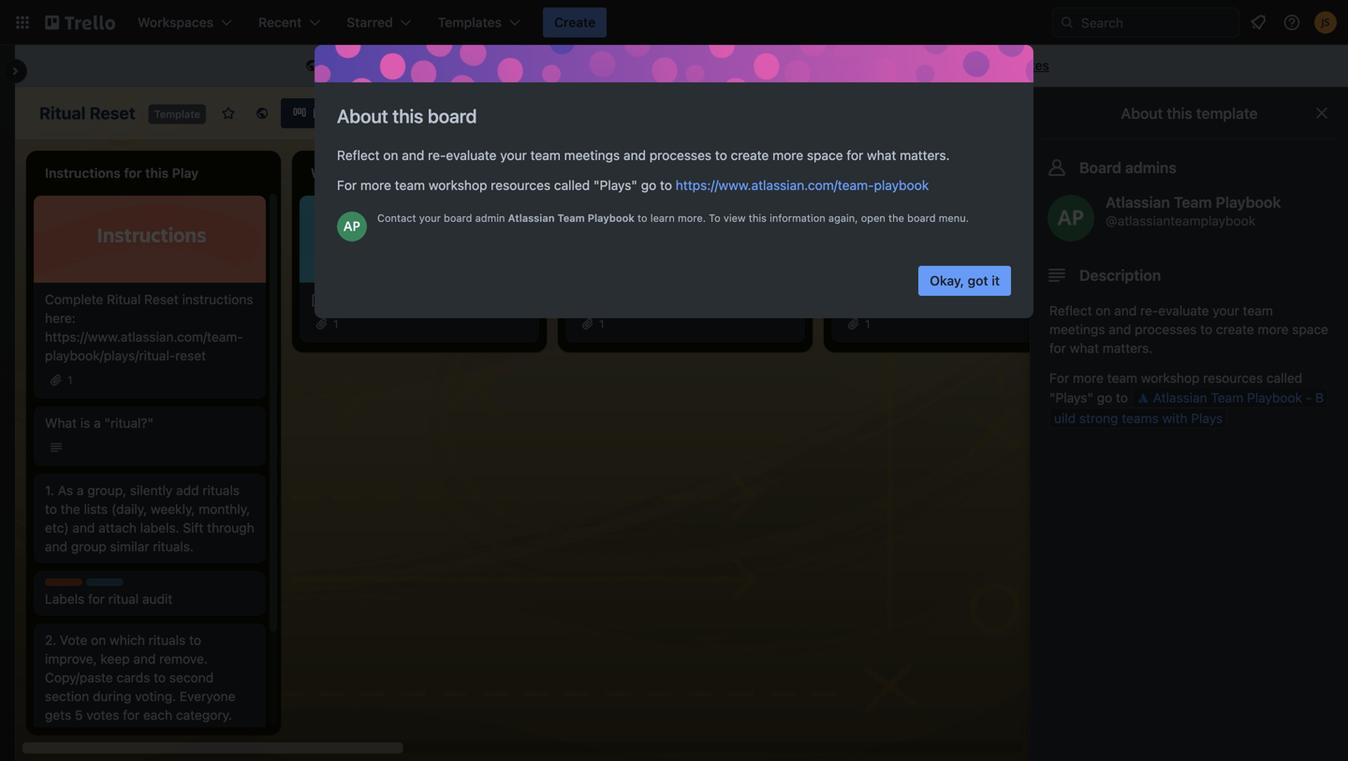 Task type: locate. For each thing, give the bounding box(es) containing it.
0 horizontal spatial create
[[731, 148, 769, 163]]

1 responses from the left
[[342, 292, 405, 307]]

0 vertical spatial go
[[641, 178, 657, 193]]

templates
[[988, 58, 1050, 73]]

labels
[[45, 591, 85, 607]]

1 vertical spatial rituals
[[149, 633, 186, 648]]

description
[[1080, 266, 1162, 284]]

create for create
[[555, 15, 596, 30]]

2 horizontal spatial the
[[889, 212, 905, 224]]

it
[[992, 273, 1000, 289]]

from
[[790, 58, 819, 73]]

0 vertical spatial rituals
[[203, 483, 240, 498]]

0 vertical spatial matters.
[[900, 148, 950, 163]]

open information menu image
[[1283, 13, 1302, 32]]

this
[[325, 58, 351, 73]]

meetings up for more team workshop resources called "plays" go to https://www.atlassian.com/team-playbook
[[564, 148, 620, 163]]

information
[[770, 212, 826, 224]]

1
[[333, 317, 339, 331], [600, 317, 605, 331], [866, 317, 871, 331], [67, 374, 73, 387]]

called
[[554, 178, 590, 193], [1267, 370, 1303, 386]]

0 vertical spatial the
[[561, 58, 581, 73]]

0 horizontal spatial meetings
[[564, 148, 620, 163]]

audit
[[142, 591, 173, 607]]

1 horizontal spatial in
[[940, 292, 951, 307]]

the inside 1. as a group, silently add rituals to the lists (daily, weekly, monthly, etc) and attach labels. sift through and group similar rituals.
[[61, 502, 80, 517]]

monthly,
[[199, 502, 250, 517]]

votes
[[86, 708, 119, 723]]

team
[[531, 148, 561, 163], [395, 178, 425, 193], [1244, 303, 1274, 318], [1108, 370, 1138, 386], [67, 580, 94, 593], [126, 580, 153, 593]]

about up admins at the top right of page
[[1122, 104, 1164, 122]]

[add responses in cards] for first [add responses in cards] link from the right
[[843, 292, 993, 307]]

0 horizontal spatial what
[[867, 148, 897, 163]]

board for board admins
[[1080, 159, 1122, 177]]

reflect on and re-evaluate your team meetings and processes to create more space for what matters. up for more team workshop resources called "plays" go to
[[1050, 303, 1329, 356]]

team inside atlassian team playbook @atlassianteamplaybook
[[1175, 193, 1213, 211]]

1 [add responses in cards] link from the left
[[311, 290, 528, 309]]

0 notifications image
[[1248, 11, 1270, 34]]

1 horizontal spatial go
[[1098, 390, 1113, 406]]

attach
[[99, 520, 137, 536]]

1 vertical spatial matters.
[[1103, 340, 1153, 356]]

copy.
[[651, 58, 683, 73]]

reflect down board 'link'
[[337, 148, 380, 163]]

0 vertical spatial called
[[554, 178, 590, 193]]

1 vertical spatial atlassian
[[508, 212, 555, 224]]

a
[[368, 58, 375, 73], [94, 415, 101, 431], [77, 483, 84, 498]]

anyone
[[496, 58, 539, 73]]

1 vertical spatial ritual
[[107, 292, 141, 307]]

1 horizontal spatial evaluate
[[1159, 303, 1210, 318]]

0 horizontal spatial rituals
[[149, 633, 186, 648]]

Board name text field
[[30, 98, 145, 128]]

keep
[[101, 651, 130, 667]]

0 horizontal spatial re-
[[428, 148, 446, 163]]

create up for more team workshop resources called "plays" go to
[[1217, 322, 1255, 337]]

1 vertical spatial re-
[[1141, 303, 1159, 318]]

2 [add responses in cards] from the left
[[843, 292, 993, 307]]

called inside for more team workshop resources called "plays" go to
[[1267, 370, 1303, 386]]

the
[[561, 58, 581, 73], [889, 212, 905, 224], [61, 502, 80, 517]]

create inside reflect on and re-evaluate your team meetings and processes to create more space for what matters.
[[1217, 322, 1255, 337]]

each
[[143, 708, 172, 723]]

this left customize views image
[[393, 105, 424, 127]]

explore more templates link
[[892, 51, 1061, 81]]

a right as
[[77, 483, 84, 498]]

re- down description
[[1141, 303, 1159, 318]]

1 horizontal spatial processes
[[1135, 322, 1198, 337]]

1 horizontal spatial workshop
[[1142, 370, 1200, 386]]

atlassian team playbook (atlassianteamplaybook) image
[[1048, 195, 1095, 242], [337, 212, 367, 242]]

create
[[555, 15, 596, 30], [705, 58, 747, 73]]

on right vote
[[91, 633, 106, 648]]

0 horizontal spatial a
[[77, 483, 84, 498]]

about left table
[[337, 105, 388, 127]]

1 vertical spatial https://www.atlassian.com/team-
[[45, 329, 243, 345]]

here:
[[45, 310, 76, 326]]

create right copy.
[[705, 58, 747, 73]]

atlassian right admin
[[508, 212, 555, 224]]

the left internet
[[561, 58, 581, 73]]

0 horizontal spatial is
[[80, 415, 90, 431]]

explore more templates
[[903, 58, 1050, 73]]

primary element
[[0, 0, 1349, 45]]

reset left instructions
[[144, 292, 179, 307]]

is right what
[[80, 415, 90, 431]]

1 in from the left
[[408, 292, 419, 307]]

1 vertical spatial is
[[80, 415, 90, 431]]

matters. up playbook
[[900, 148, 950, 163]]

1 vertical spatial create
[[1217, 322, 1255, 337]]

2 horizontal spatial this
[[1168, 104, 1193, 122]]

explore
[[903, 58, 950, 73]]

view
[[724, 212, 746, 224]]

[add responses in cards]
[[311, 292, 461, 307], [843, 292, 993, 307]]

1 vertical spatial resources
[[1204, 370, 1264, 386]]

more inside reflect on and re-evaluate your team meetings and processes to create more space for what matters.
[[1258, 322, 1289, 337]]

1 horizontal spatial team
[[1175, 193, 1213, 211]]

workshop for for more team workshop resources called "plays" go to
[[1142, 370, 1200, 386]]

https://www.atlassian.com/team- up playbook/plays/ritual-
[[45, 329, 243, 345]]

reflect down description
[[1050, 303, 1093, 318]]

improve,
[[45, 651, 97, 667]]

atlassian team playbook (atlassianteamplaybook) image up description
[[1048, 195, 1095, 242]]

workshop
[[429, 178, 488, 193], [1142, 370, 1200, 386]]

evaluate
[[446, 148, 497, 163], [1159, 303, 1210, 318]]

public image
[[255, 106, 270, 121]]

1 horizontal spatial create
[[1217, 322, 1255, 337]]

the right open
[[889, 212, 905, 224]]

in for 1st [add responses in cards] link
[[408, 292, 419, 307]]

is for what
[[80, 415, 90, 431]]

1 vertical spatial go
[[1098, 390, 1113, 406]]

1 horizontal spatial the
[[561, 58, 581, 73]]

[add responses in cards] link down contact
[[311, 290, 528, 309]]

on right anyone
[[543, 58, 558, 73]]

for inside for more team workshop resources called "plays" go to
[[1050, 370, 1070, 386]]

https://www.atlassian.com/team- up information
[[676, 178, 875, 193]]

2. vote on which rituals to improve, keep and remove. copy/paste cards to second section during voting. everyone gets 5 votes for each category.
[[45, 633, 236, 723]]

more for for more team workshop resources called "plays" go to https://www.atlassian.com/team-playbook
[[361, 178, 391, 193]]

1 vertical spatial evaluate
[[1159, 303, 1210, 318]]

1 horizontal spatial responses
[[874, 292, 937, 307]]

1 horizontal spatial [add
[[843, 292, 871, 307]]

silently
[[130, 483, 173, 498]]

rituals
[[203, 483, 240, 498], [149, 633, 186, 648]]

1 for complete ritual reset instructions here: https://www.atlassian.com/team- playbook/plays/ritual-reset link
[[67, 374, 73, 387]]

0 horizontal spatial matters.
[[900, 148, 950, 163]]

is right this
[[354, 58, 364, 73]]

full
[[45, 580, 64, 593]]

rituals inside 2. vote on which rituals to improve, keep and remove. copy/paste cards to second section during voting. everyone gets 5 votes for each category.
[[149, 633, 186, 648]]

1 vertical spatial for
[[1050, 370, 1070, 386]]

1 horizontal spatial about
[[1122, 104, 1164, 122]]

as
[[58, 483, 73, 498]]

more inside explore more templates link
[[953, 58, 985, 73]]

your up admin
[[500, 148, 527, 163]]

playbook
[[1216, 193, 1282, 211], [588, 212, 635, 224]]

reset inside board name text field
[[90, 103, 135, 123]]

1 horizontal spatial matters.
[[1103, 340, 1153, 356]]

1 [add from the left
[[311, 292, 339, 307]]

0 horizontal spatial cards]
[[423, 292, 461, 307]]

1 horizontal spatial reflect
[[1050, 303, 1093, 318]]

atlassian
[[1106, 193, 1171, 211], [508, 212, 555, 224]]

0 horizontal spatial this
[[393, 105, 424, 127]]

2 [add from the left
[[843, 292, 871, 307]]

1 horizontal spatial called
[[1267, 370, 1303, 386]]

1 vertical spatial "plays"
[[1050, 390, 1094, 406]]

meetings down description
[[1050, 322, 1106, 337]]

sift
[[183, 520, 204, 536]]

1 horizontal spatial [add responses in cards]
[[843, 292, 993, 307]]

resources inside for more team workshop resources called "plays" go to
[[1204, 370, 1264, 386]]

a for "ritual?"
[[94, 415, 101, 431]]

1 horizontal spatial what
[[1070, 340, 1100, 356]]

0 horizontal spatial for
[[337, 178, 357, 193]]

0 horizontal spatial called
[[554, 178, 590, 193]]

what up playbook
[[867, 148, 897, 163]]

re- inside reflect on and re-evaluate your team meetings and processes to create more space for what matters.
[[1141, 303, 1159, 318]]

board down this
[[313, 105, 350, 121]]

your up for more team workshop resources called "plays" go to
[[1213, 303, 1240, 318]]

this up admins at the top right of page
[[1168, 104, 1193, 122]]

re- down table
[[428, 148, 446, 163]]

space
[[807, 148, 844, 163], [1293, 322, 1329, 337]]

in
[[408, 292, 419, 307], [940, 292, 951, 307]]

1 vertical spatial what
[[1070, 340, 1100, 356]]

2 vertical spatial the
[[61, 502, 80, 517]]

0 horizontal spatial "plays"
[[594, 178, 638, 193]]

go inside for more team workshop resources called "plays" go to
[[1098, 390, 1113, 406]]

1 horizontal spatial ritual
[[107, 292, 141, 307]]

matters. up for more team workshop resources called "plays" go to
[[1103, 340, 1153, 356]]

processes up for more team workshop resources called "plays" go to https://www.atlassian.com/team-playbook
[[650, 148, 712, 163]]

create inside button
[[555, 15, 596, 30]]

[add
[[311, 292, 339, 307], [843, 292, 871, 307]]

create
[[731, 148, 769, 163], [1217, 322, 1255, 337]]

board left admin
[[444, 212, 473, 224]]

0 horizontal spatial [add
[[311, 292, 339, 307]]

0 vertical spatial reset
[[90, 103, 135, 123]]

1 horizontal spatial atlassian team playbook (atlassianteamplaybook) image
[[1048, 195, 1095, 242]]

board inside 'link'
[[313, 105, 350, 121]]

create up internet
[[555, 15, 596, 30]]

your inside reflect on and re-evaluate your team meetings and processes to create more space for what matters.
[[1213, 303, 1240, 318]]

1 horizontal spatial for
[[1050, 370, 1070, 386]]

1 [add responses in cards] from the left
[[311, 292, 461, 307]]

more
[[953, 58, 985, 73], [773, 148, 804, 163], [361, 178, 391, 193], [1258, 322, 1289, 337], [1073, 370, 1104, 386]]

0 vertical spatial what
[[867, 148, 897, 163]]

0 vertical spatial https://www.atlassian.com/team-
[[676, 178, 875, 193]]

0 vertical spatial playbook
[[1216, 193, 1282, 211]]

team
[[1175, 193, 1213, 211], [558, 212, 585, 224]]

0 horizontal spatial about
[[337, 105, 388, 127]]

got
[[968, 273, 989, 289]]

0 horizontal spatial the
[[61, 502, 80, 517]]

ritual
[[39, 103, 86, 123], [107, 292, 141, 307]]

table
[[396, 105, 430, 121]]

again,
[[829, 212, 859, 224]]

0 horizontal spatial https://www.atlassian.com/team-
[[45, 329, 243, 345]]

1 horizontal spatial space
[[1293, 322, 1329, 337]]

0 vertical spatial workshop
[[429, 178, 488, 193]]

labels for ritual audit link
[[45, 590, 255, 609]]

create up https://www.atlassian.com/team-playbook link
[[731, 148, 769, 163]]

atlassian down board admins
[[1106, 193, 1171, 211]]

0 horizontal spatial evaluate
[[446, 148, 497, 163]]

1 horizontal spatial atlassian
[[1106, 193, 1171, 211]]

this for template
[[1168, 104, 1193, 122]]

evaluate down customize views image
[[446, 148, 497, 163]]

0 horizontal spatial reset
[[90, 103, 135, 123]]

"plays" inside for more team workshop resources called "plays" go to
[[1050, 390, 1094, 406]]

a inside 1. as a group, silently add rituals to the lists (daily, weekly, monthly, etc) and attach labels. sift through and group similar rituals.
[[77, 483, 84, 498]]

playbook/plays/ritual-
[[45, 348, 175, 363]]

a left public
[[368, 58, 375, 73]]

team down for more team workshop resources called "plays" go to https://www.atlassian.com/team-playbook
[[558, 212, 585, 224]]

board down this is a public template for anyone on the internet to copy.
[[428, 105, 477, 127]]

about for about this template
[[1122, 104, 1164, 122]]

what
[[867, 148, 897, 163], [1070, 340, 1100, 356]]

lists
[[84, 502, 108, 517]]

1 horizontal spatial cards]
[[955, 292, 993, 307]]

1 cards] from the left
[[423, 292, 461, 307]]

in down contact
[[408, 292, 419, 307]]

0 horizontal spatial board
[[313, 105, 350, 121]]

0 vertical spatial ritual
[[39, 103, 86, 123]]

playbook up @atlassianteamplaybook
[[1216, 193, 1282, 211]]

0 horizontal spatial space
[[807, 148, 844, 163]]

0 vertical spatial for
[[337, 178, 357, 193]]

0 horizontal spatial your
[[419, 212, 441, 224]]

in down okay,
[[940, 292, 951, 307]]

(daily,
[[111, 502, 147, 517]]

team inside for more team workshop resources called "plays" go to
[[1108, 370, 1138, 386]]

this right view
[[749, 212, 767, 224]]

open
[[861, 212, 886, 224]]

complete ritual reset instructions here: https://www.atlassian.com/team- playbook/plays/ritual-reset
[[45, 292, 253, 363]]

internet
[[584, 58, 631, 73]]

ritual reset
[[39, 103, 135, 123]]

reflect on and re-evaluate your team meetings and processes to create more space for what matters. up for more team workshop resources called "plays" go to https://www.atlassian.com/team-playbook
[[337, 148, 950, 163]]

about
[[1122, 104, 1164, 122], [337, 105, 388, 127]]

processes up for more team workshop resources called "plays" go to
[[1135, 322, 1198, 337]]

responses down contact
[[342, 292, 405, 307]]

rituals inside 1. as a group, silently add rituals to the lists (daily, weekly, monthly, etc) and attach labels. sift through and group similar rituals.
[[203, 483, 240, 498]]

for
[[475, 58, 492, 73], [847, 148, 864, 163], [1050, 340, 1067, 356], [88, 591, 105, 607], [123, 708, 140, 723]]

https://www.atlassian.com/team-
[[676, 178, 875, 193], [45, 329, 243, 345]]

atlassian team playbook (atlassianteamplaybook) image
[[993, 100, 1019, 126]]

about for about this board
[[337, 105, 388, 127]]

2 in from the left
[[940, 292, 951, 307]]

what down description
[[1070, 340, 1100, 356]]

more inside for more team workshop resources called "plays" go to
[[1073, 370, 1104, 386]]

board left admins at the top right of page
[[1080, 159, 1122, 177]]

2 cards] from the left
[[955, 292, 993, 307]]

0 horizontal spatial in
[[408, 292, 419, 307]]

1 vertical spatial space
[[1293, 322, 1329, 337]]

on
[[543, 58, 558, 73], [383, 148, 399, 163], [1096, 303, 1111, 318], [91, 633, 106, 648]]

on inside 2. vote on which rituals to improve, keep and remove. copy/paste cards to second section during voting. everyone gets 5 votes for each category.
[[91, 633, 106, 648]]

team up @atlassianteamplaybook
[[1175, 193, 1213, 211]]

1 vertical spatial the
[[889, 212, 905, 224]]

rituals up monthly,
[[203, 483, 240, 498]]

copy/paste
[[45, 670, 113, 686]]

called for for more team workshop resources called "plays" go to https://www.atlassian.com/team-playbook
[[554, 178, 590, 193]]

the down as
[[61, 502, 80, 517]]

resources for for more team workshop resources called "plays" go to
[[1204, 370, 1264, 386]]

1 horizontal spatial board
[[1080, 159, 1122, 177]]

evaluate down description
[[1159, 303, 1210, 318]]

[add responses in cards] down okay,
[[843, 292, 993, 307]]

0 horizontal spatial [add responses in cards]
[[311, 292, 461, 307]]

"plays"
[[594, 178, 638, 193], [1050, 390, 1094, 406]]

okay,
[[930, 273, 965, 289]]

responses down okay,
[[874, 292, 937, 307]]

0 horizontal spatial responses
[[342, 292, 405, 307]]

this for board
[[393, 105, 424, 127]]

2 vertical spatial your
[[1213, 303, 1240, 318]]

rituals up remove.
[[149, 633, 186, 648]]

1 vertical spatial playbook
[[588, 212, 635, 224]]

playbook down for more team workshop resources called "plays" go to https://www.atlassian.com/team-playbook
[[588, 212, 635, 224]]

0 horizontal spatial atlassian team playbook (atlassianteamplaybook) image
[[337, 212, 367, 242]]

okay, got it button
[[919, 266, 1012, 296]]

1 horizontal spatial "plays"
[[1050, 390, 1094, 406]]

reset left the template
[[90, 103, 135, 123]]

1 horizontal spatial resources
[[1204, 370, 1264, 386]]

0 vertical spatial create
[[555, 15, 596, 30]]

a for group,
[[77, 483, 84, 498]]

1 horizontal spatial this
[[749, 212, 767, 224]]

[add responses in cards] down contact
[[311, 292, 461, 307]]

2 responses from the left
[[874, 292, 937, 307]]

0 vertical spatial your
[[500, 148, 527, 163]]

[add responses in cards] link down okay,
[[843, 290, 1060, 309]]

workshop inside for more team workshop resources called "plays" go to
[[1142, 370, 1200, 386]]

for inside the full team part of team labels for ritual audit
[[88, 591, 105, 607]]

0 vertical spatial reflect
[[337, 148, 380, 163]]

0 vertical spatial "plays"
[[594, 178, 638, 193]]

atlassian team playbook (atlassianteamplaybook) image left contact
[[337, 212, 367, 242]]

1 vertical spatial processes
[[1135, 322, 1198, 337]]

1 horizontal spatial rituals
[[203, 483, 240, 498]]

and inside 2. vote on which rituals to improve, keep and remove. copy/paste cards to second section during voting. everyone gets 5 votes for each category.
[[133, 651, 156, 667]]

a for public
[[368, 58, 375, 73]]

and
[[402, 148, 425, 163], [624, 148, 646, 163], [1115, 303, 1137, 318], [1109, 322, 1132, 337], [72, 520, 95, 536], [45, 539, 67, 554], [133, 651, 156, 667]]

0 horizontal spatial go
[[641, 178, 657, 193]]

0 horizontal spatial [add responses in cards] link
[[311, 290, 528, 309]]

1 vertical spatial your
[[419, 212, 441, 224]]

a left "ritual?" in the bottom left of the page
[[94, 415, 101, 431]]

your right contact
[[419, 212, 441, 224]]



Task type: vqa. For each thing, say whether or not it's contained in the screenshot.
About corresponding to About this board
yes



Task type: describe. For each thing, give the bounding box(es) containing it.
0 horizontal spatial playbook
[[588, 212, 635, 224]]

reset inside complete ritual reset instructions here: https://www.atlassian.com/team- playbook/plays/ritual-reset
[[144, 292, 179, 307]]

@atlassianteamplaybook
[[1106, 213, 1256, 229]]

go for for more team workshop resources called "plays" go to
[[1098, 390, 1113, 406]]

about this board
[[337, 105, 477, 127]]

to inside for more team workshop resources called "plays" go to
[[1117, 390, 1129, 406]]

0 vertical spatial space
[[807, 148, 844, 163]]

0 vertical spatial create
[[731, 148, 769, 163]]

atlassian team playbook (atlassianteamplaybook) image for atlassian team playbook @atlassianteamplaybook
[[1048, 195, 1095, 242]]

gets
[[45, 708, 71, 723]]

what is a "ritual?"
[[45, 415, 154, 431]]

group,
[[87, 483, 126, 498]]

reset
[[175, 348, 206, 363]]

0 horizontal spatial team
[[558, 212, 585, 224]]

for for for more team workshop resources called "plays" go to
[[1050, 370, 1070, 386]]

complete
[[45, 292, 103, 307]]

board left from at the right top of page
[[750, 58, 786, 73]]

what is a "ritual?" link
[[45, 414, 255, 433]]

vote
[[60, 633, 87, 648]]

atlassian team playbook @atlassianteamplaybook
[[1106, 193, 1282, 229]]

0 horizontal spatial template
[[419, 58, 472, 73]]

atlassian team playbook (atlassianteamplaybook) image for to learn more. to view this information again, open the board menu.
[[337, 212, 367, 242]]

color: sky, title: "part of team" element
[[86, 579, 153, 593]]

more.
[[678, 212, 706, 224]]

for for for more team workshop resources called "plays" go to https://www.atlassian.com/team-playbook
[[337, 178, 357, 193]]

rituals.
[[153, 539, 194, 554]]

this is a public template for anyone on the internet to copy.
[[325, 58, 683, 73]]

second
[[169, 670, 214, 686]]

0 vertical spatial evaluate
[[446, 148, 497, 163]]

0 horizontal spatial reflect
[[337, 148, 380, 163]]

is for this
[[354, 58, 364, 73]]

board link
[[281, 98, 361, 128]]

add
[[176, 483, 199, 498]]

ritual inside board name text field
[[39, 103, 86, 123]]

2 horizontal spatial template
[[1197, 104, 1259, 122]]

the for this is a public template for anyone on the internet to copy.
[[561, 58, 581, 73]]

full team part of team labels for ritual audit
[[45, 580, 173, 607]]

0 horizontal spatial atlassian
[[508, 212, 555, 224]]

through
[[207, 520, 255, 536]]

star or unstar board image
[[221, 106, 236, 121]]

evaluate inside reflect on and re-evaluate your team meetings and processes to create more space for what matters.
[[1159, 303, 1210, 318]]

john smith (johnsmith38824343) image
[[1315, 11, 1338, 34]]

2.
[[45, 633, 56, 648]]

2. vote on which rituals to improve, keep and remove. copy/paste cards to second section during voting. everyone gets 5 votes for each category. link
[[45, 631, 255, 725]]

for inside 2. vote on which rituals to improve, keep and remove. copy/paste cards to second section during voting. everyone gets 5 votes for each category.
[[123, 708, 140, 723]]

template
[[154, 108, 200, 120]]

called for for more team workshop resources called "plays" go to
[[1267, 370, 1303, 386]]

team inside reflect on and re-evaluate your team meetings and processes to create more space for what matters.
[[1244, 303, 1274, 318]]

more for explore more templates
[[953, 58, 985, 73]]

the for 1. as a group, silently add rituals to the lists (daily, weekly, monthly, etc) and attach labels. sift through and group similar rituals.
[[61, 502, 80, 517]]

1. as a group, silently add rituals to the lists (daily, weekly, monthly, etc) and attach labels. sift through and group similar rituals. link
[[45, 481, 255, 556]]

complete ritual reset instructions here: https://www.atlassian.com/team- playbook/plays/ritual-reset link
[[45, 290, 255, 365]]

to
[[709, 212, 721, 224]]

1 for first [add responses in cards] link from the right
[[866, 317, 871, 331]]

which
[[110, 633, 145, 648]]

for more team workshop resources called "plays" go to
[[1050, 370, 1303, 406]]

remove.
[[159, 651, 208, 667]]

admins
[[1126, 159, 1177, 177]]

etc)
[[45, 520, 69, 536]]

labels.
[[140, 520, 179, 536]]

"plays" for for more team workshop resources called "plays" go to
[[1050, 390, 1094, 406]]

board admins
[[1080, 159, 1177, 177]]

public
[[378, 58, 415, 73]]

2 [add responses in cards] link from the left
[[843, 290, 1060, 309]]

about this template
[[1122, 104, 1259, 122]]

ritual inside complete ritual reset instructions here: https://www.atlassian.com/team- playbook/plays/ritual-reset
[[107, 292, 141, 307]]

on down description
[[1096, 303, 1111, 318]]

0 vertical spatial processes
[[650, 148, 712, 163]]

contact
[[377, 212, 416, 224]]

table link
[[365, 98, 441, 128]]

okay, got it
[[930, 273, 1000, 289]]

similar
[[110, 539, 149, 554]]

board for board
[[313, 105, 350, 121]]

1 for 1st [add responses in cards] link
[[333, 317, 339, 331]]

[add for 1st [add responses in cards] link
[[311, 292, 339, 307]]

atlassian team playbook link
[[1106, 193, 1282, 211]]

1 horizontal spatial meetings
[[1050, 322, 1106, 337]]

what
[[45, 415, 77, 431]]

menu.
[[939, 212, 970, 224]]

responses for 1st [add responses in cards] link
[[342, 292, 405, 307]]

1 horizontal spatial template
[[822, 58, 877, 73]]

learn
[[651, 212, 675, 224]]

create for create board from template
[[705, 58, 747, 73]]

"plays" for for more team workshop resources called "plays" go to https://www.atlassian.com/team-playbook
[[594, 178, 638, 193]]

to inside 1. as a group, silently add rituals to the lists (daily, weekly, monthly, etc) and attach labels. sift through and group similar rituals.
[[45, 502, 57, 517]]

group
[[71, 539, 107, 554]]

5
[[75, 708, 83, 723]]

color: orange, title: "full team" element
[[45, 579, 94, 593]]

reflect inside reflect on and re-evaluate your team meetings and processes to create more space for what matters.
[[1050, 303, 1093, 318]]

section
[[45, 689, 89, 704]]

create button
[[543, 7, 607, 37]]

customize views image
[[450, 104, 469, 123]]

ritual
[[108, 591, 139, 607]]

resources for for more team workshop resources called "plays" go to https://www.atlassian.com/team-playbook
[[491, 178, 551, 193]]

part
[[86, 580, 109, 593]]

voting.
[[135, 689, 176, 704]]

sm image
[[303, 57, 321, 76]]

0 vertical spatial re-
[[428, 148, 446, 163]]

cards
[[117, 670, 150, 686]]

contact your board admin atlassian team playbook to learn more. to view this information again, open the board menu.
[[377, 212, 970, 224]]

Search field
[[1075, 8, 1239, 37]]

[add for first [add responses in cards] link from the right
[[843, 292, 871, 307]]

atlassian inside atlassian team playbook @atlassianteamplaybook
[[1106, 193, 1171, 211]]

create board from template
[[705, 58, 877, 73]]

1 horizontal spatial reflect on and re-evaluate your team meetings and processes to create more space for what matters.
[[1050, 303, 1329, 356]]

[add responses in cards] for 1st [add responses in cards] link
[[311, 292, 461, 307]]

https://www.atlassian.com/team- inside complete ritual reset instructions here: https://www.atlassian.com/team- playbook/plays/ritual-reset
[[45, 329, 243, 345]]

search image
[[1060, 15, 1075, 30]]

1.
[[45, 483, 54, 498]]

for more team workshop resources called "plays" go to https://www.atlassian.com/team-playbook
[[337, 178, 929, 193]]

https://www.atlassian.com/team-playbook link
[[676, 178, 929, 193]]

during
[[93, 689, 131, 704]]

responses for first [add responses in cards] link from the right
[[874, 292, 937, 307]]

playbook
[[875, 178, 929, 193]]

on down about this board
[[383, 148, 399, 163]]

cards] for first [add responses in cards] link from the right
[[955, 292, 993, 307]]

playbook inside atlassian team playbook @atlassianteamplaybook
[[1216, 193, 1282, 211]]

in for first [add responses in cards] link from the right
[[940, 292, 951, 307]]

"ritual?"
[[104, 415, 154, 431]]

weekly,
[[151, 502, 195, 517]]

instructions
[[182, 292, 253, 307]]

everyone
[[180, 689, 236, 704]]

category.
[[176, 708, 232, 723]]

workshop for for more team workshop resources called "plays" go to https://www.atlassian.com/team-playbook
[[429, 178, 488, 193]]

1. as a group, silently add rituals to the lists (daily, weekly, monthly, etc) and attach labels. sift through and group similar rituals.
[[45, 483, 255, 554]]

board left menu.
[[908, 212, 936, 224]]

of
[[112, 580, 123, 593]]

more for for more team workshop resources called "plays" go to
[[1073, 370, 1104, 386]]

go for for more team workshop resources called "plays" go to https://www.atlassian.com/team-playbook
[[641, 178, 657, 193]]

cards] for 1st [add responses in cards] link
[[423, 292, 461, 307]]

0 horizontal spatial reflect on and re-evaluate your team meetings and processes to create more space for what matters.
[[337, 148, 950, 163]]

admin
[[475, 212, 505, 224]]



